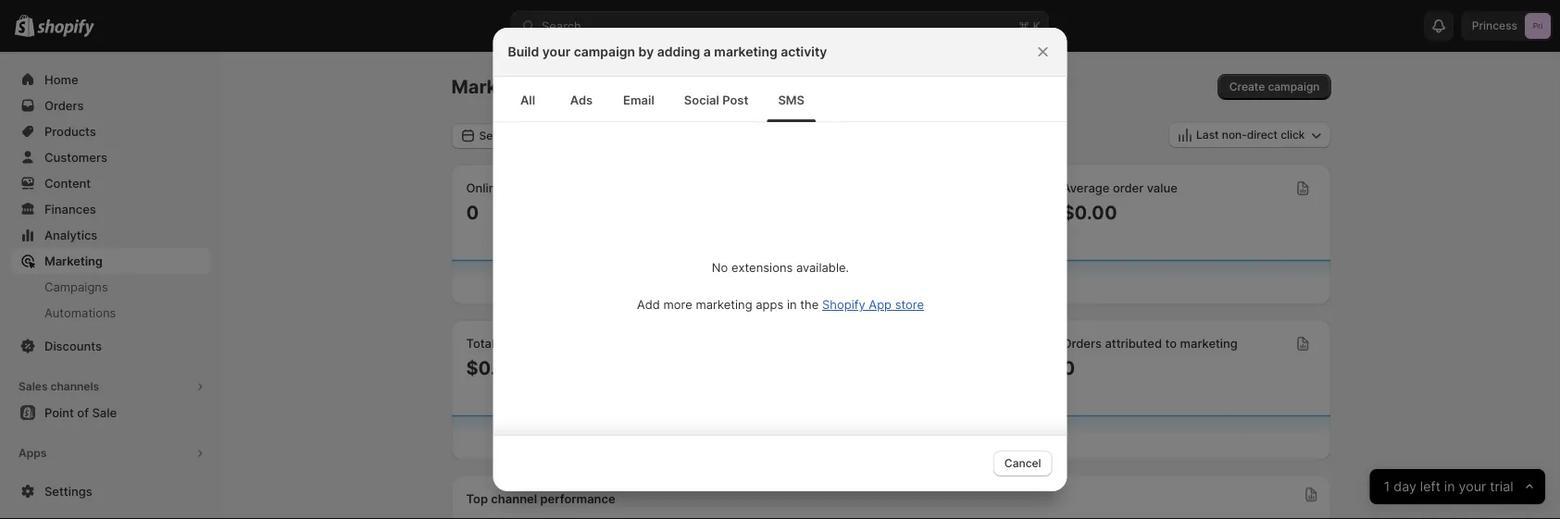 Task type: describe. For each thing, give the bounding box(es) containing it.
automations
[[44, 306, 116, 320]]

email
[[623, 93, 654, 107]]

total sales $0.00
[[466, 337, 528, 379]]

1 vertical spatial marketing
[[695, 298, 752, 312]]

available.
[[796, 261, 849, 275]]

1 vertical spatial 0
[[1062, 356, 1075, 379]]

adding
[[657, 44, 700, 60]]

more
[[663, 298, 692, 312]]

discounts
[[44, 339, 102, 353]]

campaigns link
[[11, 274, 211, 300]]

post
[[722, 93, 748, 107]]

settings
[[44, 484, 92, 499]]

0 inside online store sessions 0
[[466, 201, 479, 224]]

activity
[[781, 44, 827, 60]]

0 vertical spatial marketing
[[714, 44, 777, 60]]

top channel performance
[[466, 492, 615, 506]]

in
[[786, 298, 796, 312]]

apps
[[19, 447, 47, 460]]

automations link
[[11, 300, 211, 326]]

channel
[[491, 492, 537, 506]]

build your campaign by adding a marketing activity dialog
[[0, 28, 1560, 492]]

add
[[636, 298, 660, 312]]

home
[[44, 72, 78, 87]]

build your campaign by adding a marketing activity
[[508, 44, 827, 60]]

1 horizontal spatial marketing
[[451, 75, 543, 98]]

store inside build your campaign by adding a marketing activity dialog
[[894, 298, 924, 312]]

your
[[542, 44, 570, 60]]

store inside online store sessions 0
[[506, 181, 536, 195]]

orders attributed to marketing
[[1062, 337, 1238, 351]]

orders
[[1062, 337, 1102, 351]]

shopify
[[822, 298, 865, 312]]

tab list inside build your campaign by adding a marketing activity dialog
[[500, 77, 1060, 122]]

no
[[711, 261, 728, 275]]

the
[[800, 298, 818, 312]]

apps
[[755, 298, 783, 312]]

search
[[542, 19, 581, 33]]

shopify image
[[37, 19, 95, 37]]

ads button
[[554, 78, 608, 122]]

sales channels
[[19, 380, 99, 393]]

marketing link
[[11, 248, 211, 274]]

campaign inside button
[[1268, 80, 1320, 94]]

sales
[[498, 337, 528, 351]]

cancel
[[1004, 457, 1041, 470]]

sessions
[[539, 181, 589, 195]]



Task type: vqa. For each thing, say whether or not it's contained in the screenshot.
THE 'SHOPIFY'
yes



Task type: locate. For each thing, give the bounding box(es) containing it.
channels
[[50, 380, 99, 393]]

all button
[[500, 78, 554, 122]]

$0.00 down average
[[1062, 201, 1117, 224]]

⌘ k
[[1018, 19, 1041, 33]]

ads
[[570, 93, 592, 107]]

2 vertical spatial marketing
[[1180, 337, 1238, 351]]

campaign right create
[[1268, 80, 1320, 94]]

average
[[1062, 181, 1110, 195]]

add more marketing apps in the shopify app store
[[636, 298, 924, 312]]

cancel button
[[993, 451, 1052, 477]]

0 horizontal spatial marketing
[[44, 254, 103, 268]]

extensions
[[731, 261, 792, 275]]

top
[[466, 492, 488, 506]]

1 vertical spatial campaign
[[1268, 80, 1320, 94]]

campaign left the by
[[574, 44, 635, 60]]

sms
[[778, 93, 804, 107]]

0 vertical spatial marketing
[[451, 75, 543, 98]]

marketing
[[714, 44, 777, 60], [695, 298, 752, 312], [1180, 337, 1238, 351]]

1 vertical spatial marketing
[[44, 254, 103, 268]]

campaign inside dialog
[[574, 44, 635, 60]]

0 vertical spatial campaign
[[574, 44, 635, 60]]

all
[[520, 93, 535, 107]]

$0.00 down total
[[466, 356, 521, 379]]

total
[[466, 337, 495, 351]]

social post button
[[669, 78, 763, 122]]

social
[[684, 93, 719, 107]]

1 horizontal spatial 0
[[1062, 356, 1075, 379]]

to
[[1165, 337, 1177, 351]]

store
[[506, 181, 536, 195], [894, 298, 924, 312]]

marketing
[[451, 75, 543, 98], [44, 254, 103, 268]]

marketing down no
[[695, 298, 752, 312]]

store right app
[[894, 298, 924, 312]]

settings link
[[11, 479, 211, 505]]

k
[[1033, 19, 1041, 33]]

online
[[466, 181, 503, 195]]

0 horizontal spatial $0.00
[[466, 356, 521, 379]]

value
[[1147, 181, 1177, 195]]

0 vertical spatial store
[[506, 181, 536, 195]]

marketing down build
[[451, 75, 543, 98]]

create campaign
[[1229, 80, 1320, 94]]

online store sessions 0
[[466, 181, 589, 224]]

0 horizontal spatial store
[[506, 181, 536, 195]]

⌘
[[1018, 19, 1029, 33]]

home link
[[11, 67, 211, 93]]

attributed
[[1105, 337, 1162, 351]]

discounts link
[[11, 333, 211, 359]]

tab list containing all
[[500, 77, 1060, 122]]

social post
[[684, 93, 748, 107]]

sms button
[[763, 78, 819, 122]]

create
[[1229, 80, 1265, 94]]

0 vertical spatial 0
[[466, 201, 479, 224]]

0 down orders
[[1062, 356, 1075, 379]]

marketing right 'to'
[[1180, 337, 1238, 351]]

marketing up campaigns
[[44, 254, 103, 268]]

1 vertical spatial store
[[894, 298, 924, 312]]

campaign
[[574, 44, 635, 60], [1268, 80, 1320, 94]]

0 horizontal spatial campaign
[[574, 44, 635, 60]]

marketing inside 'link'
[[44, 254, 103, 268]]

average order value
[[1062, 181, 1177, 195]]

sales channels button
[[11, 374, 211, 400]]

a
[[703, 44, 711, 60]]

build
[[508, 44, 539, 60]]

$0.00 inside total sales $0.00
[[466, 356, 521, 379]]

1 vertical spatial $0.00
[[466, 356, 521, 379]]

$0.00
[[1062, 201, 1117, 224], [466, 356, 521, 379]]

apps button
[[11, 441, 211, 467]]

0
[[466, 201, 479, 224], [1062, 356, 1075, 379]]

1 horizontal spatial $0.00
[[1062, 201, 1117, 224]]

tab list
[[500, 77, 1060, 122]]

create campaign button
[[1218, 74, 1331, 100]]

0 vertical spatial $0.00
[[1062, 201, 1117, 224]]

0 horizontal spatial 0
[[466, 201, 479, 224]]

store right online on the left of the page
[[506, 181, 536, 195]]

order
[[1113, 181, 1144, 195]]

sales
[[19, 380, 48, 393]]

performance
[[540, 492, 615, 506]]

campaigns
[[44, 280, 108, 294]]

app
[[868, 298, 891, 312]]

1 horizontal spatial campaign
[[1268, 80, 1320, 94]]

0 down online on the left of the page
[[466, 201, 479, 224]]

1 horizontal spatial store
[[894, 298, 924, 312]]

by
[[638, 44, 654, 60]]

shopify app store link
[[822, 298, 924, 312]]

no extensions available.
[[711, 261, 849, 275]]

email button
[[608, 78, 669, 122]]

marketing right the a
[[714, 44, 777, 60]]



